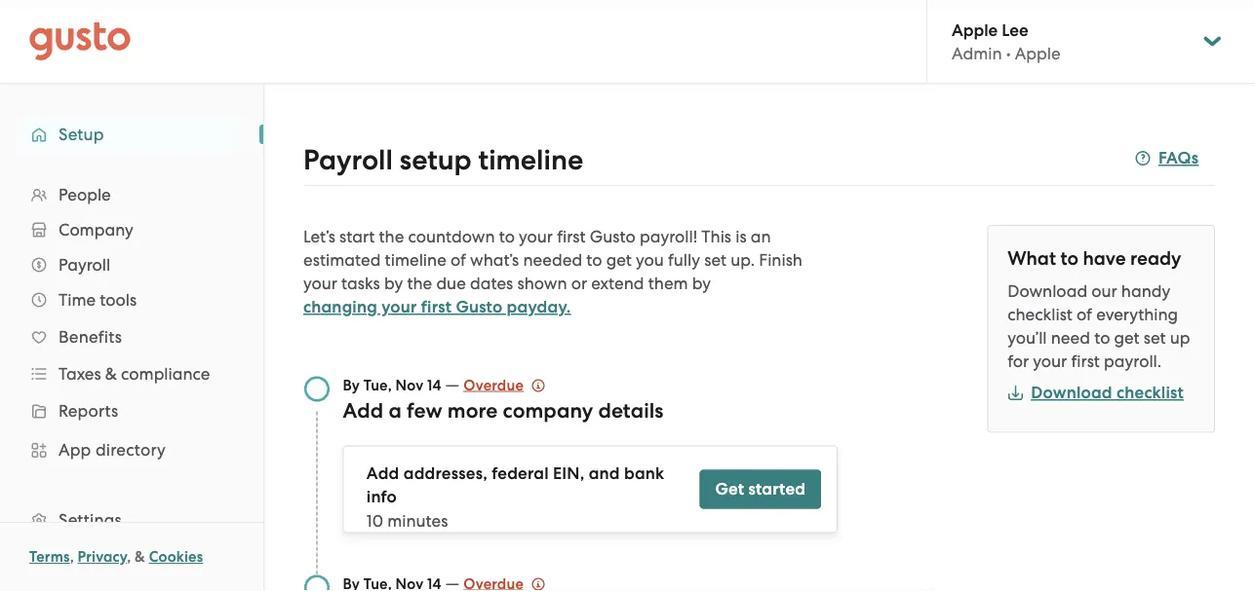 Task type: vqa. For each thing, say whether or not it's contained in the screenshot.
The inside the the Finish your tasks by the due dates shown or extend them by changing your first Gusto payday.
yes



Task type: describe. For each thing, give the bounding box(es) containing it.
company
[[503, 399, 593, 423]]

let's start the countdown to your first gusto payroll! this is an estimated                     timeline of what's needed to get you fully set up.
[[303, 227, 771, 270]]

faqs
[[1159, 148, 1199, 168]]

what's
[[470, 251, 519, 270]]

gusto inside finish your tasks by the due dates shown or extend them by changing your first gusto payday.
[[456, 297, 503, 317]]

setup
[[400, 143, 472, 177]]

by
[[343, 377, 360, 394]]

10
[[366, 511, 383, 531]]

minutes
[[387, 511, 448, 531]]

apple lee admin • apple
[[952, 20, 1061, 63]]

you
[[636, 251, 664, 270]]

to up what's
[[499, 227, 515, 247]]

cookies
[[149, 549, 203, 567]]

tools
[[100, 291, 137, 310]]

let's
[[303, 227, 335, 247]]

start
[[339, 227, 375, 247]]

1 horizontal spatial &
[[135, 549, 145, 567]]

app
[[59, 441, 91, 460]]

1 by from the left
[[384, 274, 403, 294]]

bank
[[624, 464, 664, 484]]

download for download our handy checklist of everything you'll need to get set up for your first payroll.
[[1008, 282, 1087, 301]]

add for add a few more company details
[[343, 399, 384, 423]]

& inside dropdown button
[[105, 365, 117, 384]]

taxes & compliance
[[59, 365, 210, 384]]

—
[[445, 375, 459, 394]]

ein,
[[553, 464, 585, 484]]

time
[[59, 291, 96, 310]]

tasks
[[341, 274, 380, 294]]

14
[[427, 377, 441, 394]]

changing your first gusto payday. button
[[303, 296, 571, 319]]

to left have
[[1061, 248, 1078, 270]]

0 vertical spatial timeline
[[478, 143, 583, 177]]

time tools
[[59, 291, 137, 310]]

shown
[[517, 274, 567, 294]]

settings link
[[20, 503, 244, 538]]

download checklist
[[1031, 383, 1184, 403]]

needed
[[523, 251, 582, 270]]

need
[[1051, 329, 1090, 348]]

gusto navigation element
[[0, 84, 263, 592]]

directory
[[95, 441, 166, 460]]

details
[[598, 399, 664, 423]]

nov
[[396, 377, 424, 394]]

ready
[[1130, 248, 1181, 270]]

get
[[715, 480, 744, 500]]

payroll.
[[1104, 352, 1162, 372]]

get inside the 'let's start the countdown to your first gusto payroll! this is an estimated                     timeline of what's needed to get you fully set up.'
[[606, 251, 632, 270]]

and
[[589, 464, 620, 484]]

first for for
[[1071, 352, 1100, 372]]

terms , privacy , & cookies
[[29, 549, 203, 567]]

time tools button
[[20, 283, 244, 318]]

first for changing
[[421, 297, 452, 317]]

tue,
[[364, 377, 392, 394]]

setup link
[[20, 117, 244, 152]]

your right changing
[[382, 297, 417, 317]]

of inside download our handy checklist of everything you'll need to get set up for your first payroll.
[[1077, 305, 1092, 325]]

taxes & compliance button
[[20, 357, 244, 392]]

info
[[366, 488, 397, 508]]

everything
[[1096, 305, 1178, 325]]

payday.
[[507, 297, 571, 317]]

this
[[702, 227, 731, 247]]

the inside the 'let's start the countdown to your first gusto payroll! this is an estimated                     timeline of what's needed to get you fully set up.'
[[379, 227, 404, 247]]

you'll
[[1008, 329, 1047, 348]]

payroll for payroll setup timeline
[[303, 143, 393, 177]]

taxes
[[59, 365, 101, 384]]

fully
[[668, 251, 700, 270]]

finish your tasks by the due dates shown or extend them by changing your first gusto payday.
[[303, 251, 803, 317]]

an
[[751, 227, 771, 247]]

1 , from the left
[[70, 549, 74, 567]]

get started
[[715, 480, 806, 500]]

2 by from the left
[[692, 274, 711, 294]]

0 vertical spatial apple
[[952, 20, 998, 40]]

more
[[447, 399, 498, 423]]

set inside download our handy checklist of everything you'll need to get set up for your first payroll.
[[1144, 329, 1166, 348]]

estimated
[[303, 251, 381, 270]]

up
[[1170, 329, 1190, 348]]

faqs button
[[1135, 147, 1199, 170]]

privacy link
[[78, 549, 127, 567]]

1 vertical spatial checklist
[[1117, 383, 1184, 403]]

overdue
[[464, 377, 524, 394]]

up.
[[731, 251, 755, 270]]



Task type: locate. For each thing, give the bounding box(es) containing it.
app directory link
[[20, 433, 244, 468]]

1 vertical spatial &
[[135, 549, 145, 567]]

to inside download our handy checklist of everything you'll need to get set up for your first payroll.
[[1094, 329, 1110, 348]]

0 horizontal spatial the
[[379, 227, 404, 247]]

0 vertical spatial of
[[451, 251, 466, 270]]

0 horizontal spatial set
[[704, 251, 727, 270]]

payroll for payroll
[[59, 256, 110, 275]]

or
[[571, 274, 587, 294]]

get inside download our handy checklist of everything you'll need to get set up for your first payroll.
[[1114, 329, 1140, 348]]

gusto up extend
[[590, 227, 636, 247]]

get up extend
[[606, 251, 632, 270]]

list containing people
[[0, 177, 263, 592]]

countdown
[[408, 227, 495, 247]]

2 , from the left
[[127, 549, 131, 567]]

started
[[748, 480, 806, 500]]

&
[[105, 365, 117, 384], [135, 549, 145, 567]]

by down 'fully'
[[692, 274, 711, 294]]

of down countdown
[[451, 251, 466, 270]]

company button
[[20, 213, 244, 248]]

the right start
[[379, 227, 404, 247]]

0 horizontal spatial gusto
[[456, 297, 503, 317]]

set inside the 'let's start the countdown to your first gusto payroll! this is an estimated                     timeline of what's needed to get you fully set up.'
[[704, 251, 727, 270]]

payroll button
[[20, 248, 244, 283]]

0 vertical spatial checklist
[[1008, 305, 1073, 325]]

lee
[[1002, 20, 1028, 40]]

get
[[606, 251, 632, 270], [1114, 329, 1140, 348]]

1 vertical spatial first
[[421, 297, 452, 317]]

checklist
[[1008, 305, 1073, 325], [1117, 383, 1184, 403]]

payroll
[[303, 143, 393, 177], [59, 256, 110, 275]]

,
[[70, 549, 74, 567], [127, 549, 131, 567]]

gusto down dates
[[456, 297, 503, 317]]

addresses,
[[403, 464, 488, 484]]

add
[[343, 399, 384, 423], [366, 464, 399, 484]]

setup
[[59, 125, 104, 144]]

set left 'up'
[[1144, 329, 1166, 348]]

add a few more company details
[[343, 399, 664, 423]]

0 vertical spatial download
[[1008, 282, 1087, 301]]

1 vertical spatial add
[[366, 464, 399, 484]]

gusto
[[590, 227, 636, 247], [456, 297, 503, 317]]

company
[[59, 220, 133, 240]]

0 vertical spatial set
[[704, 251, 727, 270]]

timeline up the 'let's start the countdown to your first gusto payroll! this is an estimated                     timeline of what's needed to get you fully set up.'
[[478, 143, 583, 177]]

payroll up time
[[59, 256, 110, 275]]

compliance
[[121, 365, 210, 384]]

apple right •
[[1015, 44, 1061, 63]]

due
[[436, 274, 466, 294]]

add for add addresses, federal ein, and bank info 10 minutes
[[366, 464, 399, 484]]

federal
[[492, 464, 549, 484]]

first inside finish your tasks by the due dates shown or extend them by changing your first gusto payday.
[[421, 297, 452, 317]]

terms
[[29, 549, 70, 567]]

get started button
[[700, 471, 821, 510]]

1 horizontal spatial by
[[692, 274, 711, 294]]

& left cookies button
[[135, 549, 145, 567]]

reports link
[[20, 394, 244, 429]]

download down what
[[1008, 282, 1087, 301]]

the up changing your first gusto payday. button
[[407, 274, 432, 294]]

home image
[[29, 22, 131, 61]]

1 vertical spatial payroll
[[59, 256, 110, 275]]

our
[[1092, 282, 1117, 301]]

your inside the 'let's start the countdown to your first gusto payroll! this is an estimated                     timeline of what's needed to get you fully set up.'
[[519, 227, 553, 247]]

first down due
[[421, 297, 452, 317]]

people
[[59, 185, 111, 205]]

0 vertical spatial payroll
[[303, 143, 393, 177]]

0 horizontal spatial by
[[384, 274, 403, 294]]

0 horizontal spatial of
[[451, 251, 466, 270]]

set
[[704, 251, 727, 270], [1144, 329, 1166, 348]]

1 horizontal spatial checklist
[[1117, 383, 1184, 403]]

1 vertical spatial set
[[1144, 329, 1166, 348]]

handy
[[1121, 282, 1170, 301]]

payroll setup timeline
[[303, 143, 583, 177]]

list
[[0, 177, 263, 592]]

get up payroll.
[[1114, 329, 1140, 348]]

0 vertical spatial the
[[379, 227, 404, 247]]

1 horizontal spatial payroll
[[303, 143, 393, 177]]

have
[[1083, 248, 1126, 270]]

reports
[[59, 402, 118, 421]]

by tue, nov 14 —
[[343, 375, 464, 394]]

settings
[[59, 511, 122, 531]]

apple up admin
[[952, 20, 998, 40]]

0 horizontal spatial timeline
[[385, 251, 446, 270]]

0 horizontal spatial payroll
[[59, 256, 110, 275]]

to
[[499, 227, 515, 247], [1061, 248, 1078, 270], [586, 251, 602, 270], [1094, 329, 1110, 348]]

gusto inside the 'let's start the countdown to your first gusto payroll! this is an estimated                     timeline of what's needed to get you fully set up.'
[[590, 227, 636, 247]]

1 horizontal spatial first
[[557, 227, 586, 247]]

to right the need
[[1094, 329, 1110, 348]]

checklist down payroll.
[[1117, 383, 1184, 403]]

0 horizontal spatial &
[[105, 365, 117, 384]]

, left privacy
[[70, 549, 74, 567]]

payroll up start
[[303, 143, 393, 177]]

first down the need
[[1071, 352, 1100, 372]]

your inside download our handy checklist of everything you'll need to get set up for your first payroll.
[[1033, 352, 1067, 372]]

add inside add addresses, federal ein, and bank info 10 minutes
[[366, 464, 399, 484]]

benefits link
[[20, 320, 244, 355]]

1 horizontal spatial set
[[1144, 329, 1166, 348]]

0 horizontal spatial get
[[606, 251, 632, 270]]

a
[[389, 399, 402, 423]]

set down this
[[704, 251, 727, 270]]

dates
[[470, 274, 513, 294]]

by right tasks
[[384, 274, 403, 294]]

download down the need
[[1031, 383, 1112, 403]]

download inside download our handy checklist of everything you'll need to get set up for your first payroll.
[[1008, 282, 1087, 301]]

admin
[[952, 44, 1002, 63]]

of
[[451, 251, 466, 270], [1077, 305, 1092, 325]]

add up info
[[366, 464, 399, 484]]

timeline inside the 'let's start the countdown to your first gusto payroll! this is an estimated                     timeline of what's needed to get you fully set up.'
[[385, 251, 446, 270]]

download our handy checklist of everything you'll need to get set up for your first payroll.
[[1008, 282, 1190, 372]]

first up needed
[[557, 227, 586, 247]]

timeline up due
[[385, 251, 446, 270]]

apple
[[952, 20, 998, 40], [1015, 44, 1061, 63]]

0 horizontal spatial first
[[421, 297, 452, 317]]

checklist inside download our handy checklist of everything you'll need to get set up for your first payroll.
[[1008, 305, 1073, 325]]

overdue button
[[464, 374, 545, 397]]

what to have ready
[[1008, 248, 1181, 270]]

0 vertical spatial get
[[606, 251, 632, 270]]

0 horizontal spatial apple
[[952, 20, 998, 40]]

add down by
[[343, 399, 384, 423]]

1 vertical spatial timeline
[[385, 251, 446, 270]]

& right taxes
[[105, 365, 117, 384]]

your up changing
[[303, 274, 337, 294]]

of inside the 'let's start the countdown to your first gusto payroll! this is an estimated                     timeline of what's needed to get you fully set up.'
[[451, 251, 466, 270]]

terms link
[[29, 549, 70, 567]]

1 horizontal spatial of
[[1077, 305, 1092, 325]]

1 horizontal spatial gusto
[[590, 227, 636, 247]]

0 vertical spatial gusto
[[590, 227, 636, 247]]

2 vertical spatial first
[[1071, 352, 1100, 372]]

download
[[1008, 282, 1087, 301], [1031, 383, 1112, 403]]

1 vertical spatial apple
[[1015, 44, 1061, 63]]

your down the need
[[1033, 352, 1067, 372]]

0 vertical spatial add
[[343, 399, 384, 423]]

to up or
[[586, 251, 602, 270]]

add addresses, federal ein, and bank info 10 minutes
[[366, 464, 664, 531]]

your
[[519, 227, 553, 247], [303, 274, 337, 294], [382, 297, 417, 317], [1033, 352, 1067, 372]]

0 vertical spatial first
[[557, 227, 586, 247]]

first inside the 'let's start the countdown to your first gusto payroll! this is an estimated                     timeline of what's needed to get you fully set up.'
[[557, 227, 586, 247]]

for
[[1008, 352, 1029, 372]]

0 horizontal spatial ,
[[70, 549, 74, 567]]

benefits
[[59, 328, 122, 347]]

payroll!
[[640, 227, 697, 247]]

the inside finish your tasks by the due dates shown or extend them by changing your first gusto payday.
[[407, 274, 432, 294]]

0 horizontal spatial checklist
[[1008, 305, 1073, 325]]

1 horizontal spatial timeline
[[478, 143, 583, 177]]

1 horizontal spatial apple
[[1015, 44, 1061, 63]]

1 horizontal spatial the
[[407, 274, 432, 294]]

download for download checklist
[[1031, 383, 1112, 403]]

first inside download our handy checklist of everything you'll need to get set up for your first payroll.
[[1071, 352, 1100, 372]]

2 horizontal spatial first
[[1071, 352, 1100, 372]]

1 vertical spatial of
[[1077, 305, 1092, 325]]

app directory
[[59, 441, 166, 460]]

1 vertical spatial the
[[407, 274, 432, 294]]

1 vertical spatial get
[[1114, 329, 1140, 348]]

payroll inside dropdown button
[[59, 256, 110, 275]]

privacy
[[78, 549, 127, 567]]

people button
[[20, 177, 244, 213]]

of up the need
[[1077, 305, 1092, 325]]

•
[[1006, 44, 1011, 63]]

checklist up you'll at the right bottom of page
[[1008, 305, 1073, 325]]

0 vertical spatial &
[[105, 365, 117, 384]]

extend
[[591, 274, 644, 294]]

1 horizontal spatial ,
[[127, 549, 131, 567]]

what
[[1008, 248, 1056, 270]]

1 vertical spatial download
[[1031, 383, 1112, 403]]

changing
[[303, 297, 377, 317]]

is
[[736, 227, 747, 247]]

1 horizontal spatial get
[[1114, 329, 1140, 348]]

finish
[[759, 251, 803, 270]]

your up needed
[[519, 227, 553, 247]]

cookies button
[[149, 546, 203, 570]]

download checklist link
[[1008, 383, 1184, 403]]

, down "settings" link on the left of the page
[[127, 549, 131, 567]]

1 vertical spatial gusto
[[456, 297, 503, 317]]



